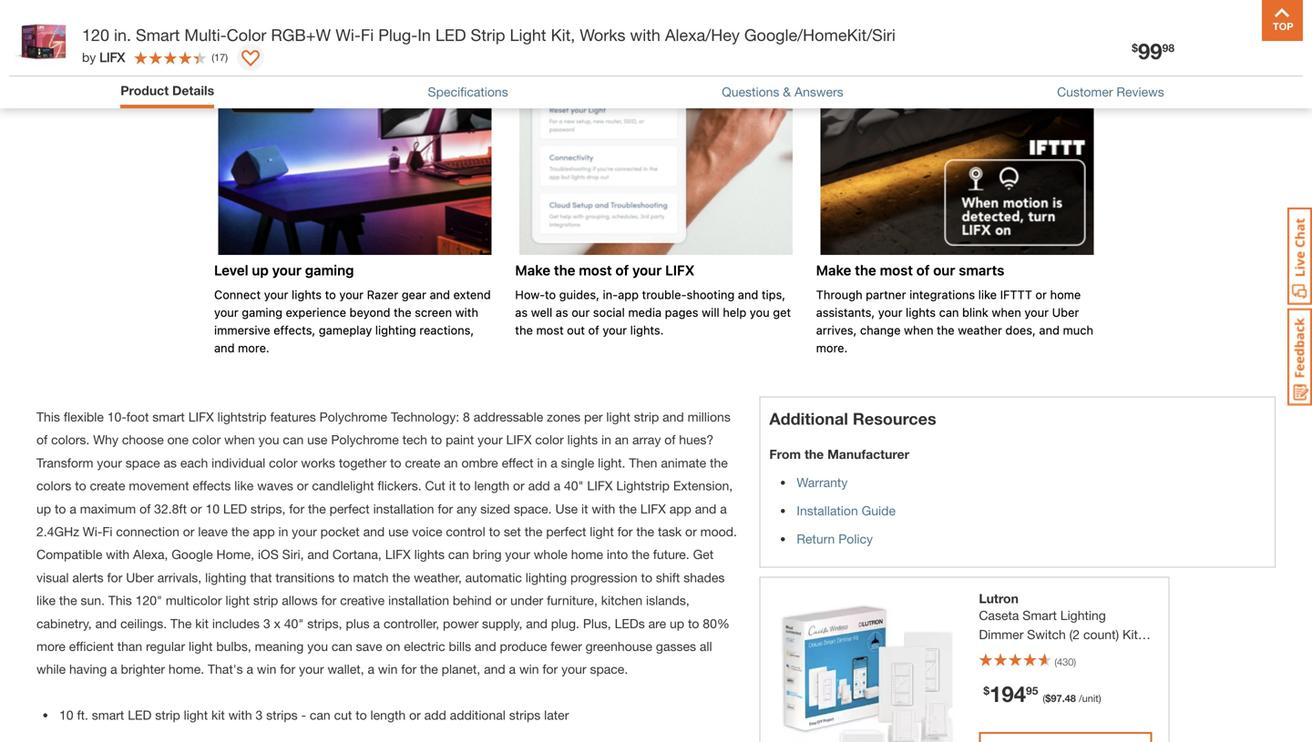 Task type: locate. For each thing, give the bounding box(es) containing it.
0 horizontal spatial space.
[[514, 501, 552, 517]]

0 vertical spatial in
[[601, 433, 611, 448]]

(
[[212, 51, 214, 63], [1055, 657, 1057, 668], [1043, 693, 1046, 705]]

waves
[[257, 479, 293, 494]]

a right that's
[[247, 662, 253, 677]]

10 up leave
[[205, 501, 220, 517]]

up down the 'colors'
[[36, 501, 51, 517]]

caseta
[[979, 608, 1019, 623]]

feedback link image
[[1288, 308, 1312, 406]]

0 vertical spatial lights
[[567, 433, 598, 448]]

for down electric
[[401, 662, 417, 677]]

1 vertical spatial perfect
[[546, 524, 586, 539]]

from
[[769, 447, 801, 462]]

for down the kit
[[1135, 647, 1150, 662]]

0 horizontal spatial win
[[257, 662, 277, 677]]

a right plus on the left
[[373, 616, 380, 631]]

by
[[82, 50, 96, 65]]

lightstrip
[[217, 410, 267, 425]]

smart right the in.
[[136, 25, 180, 45]]

product image image
[[14, 9, 73, 68]]

$ for 194
[[984, 685, 990, 698]]

0 vertical spatial strip
[[634, 410, 659, 425]]

lutron caseta smart lighting dimmer switch (2 count) kit with smart hub, pedestals for pico remotes (p-bdg- pkg2w)
[[979, 591, 1150, 700]]

set
[[504, 524, 521, 539]]

array
[[632, 433, 661, 448]]

0 horizontal spatial lights
[[414, 547, 445, 562]]

includes
[[212, 616, 260, 631]]

0 vertical spatial strips,
[[251, 501, 286, 517]]

google/homekit/siri
[[744, 25, 896, 45]]

0 horizontal spatial smart
[[92, 708, 124, 723]]

0 vertical spatial space.
[[514, 501, 552, 517]]

1 horizontal spatial perfect
[[546, 524, 586, 539]]

customer reviews button
[[1057, 82, 1165, 102], [1057, 82, 1165, 102]]

1 horizontal spatial lights
[[567, 433, 598, 448]]

0 horizontal spatial kit
[[195, 616, 209, 631]]

task
[[658, 524, 682, 539]]

0 vertical spatial kit
[[195, 616, 209, 631]]

it right cut
[[449, 479, 456, 494]]

alerts
[[72, 570, 104, 585]]

2 horizontal spatial of
[[665, 433, 676, 448]]

into
[[607, 547, 628, 562]]

) inside $ 194 95 ( $ 97 . 48 /unit )
[[1099, 693, 1101, 705]]

shades
[[684, 570, 725, 585]]

this up the colors.
[[36, 410, 60, 425]]

40"
[[564, 479, 584, 494], [284, 616, 304, 631]]

1 vertical spatial like
[[36, 593, 56, 608]]

1 horizontal spatial in
[[537, 456, 547, 471]]

0 horizontal spatial create
[[90, 479, 125, 494]]

for left any
[[438, 501, 453, 517]]

smart for in.
[[136, 25, 180, 45]]

1 vertical spatial it
[[581, 501, 588, 517]]

return
[[797, 532, 835, 547]]

meaning
[[255, 639, 304, 654]]

80%
[[703, 616, 730, 631]]

$ 99 98
[[1132, 38, 1175, 64]]

use left voice at left bottom
[[388, 524, 409, 539]]

win down produce
[[519, 662, 539, 677]]

and right the 'planet,'
[[484, 662, 506, 677]]

1 vertical spatial app
[[253, 524, 275, 539]]

3 inside this flexible 10-foot smart lifx lightstrip features polychrome technology: 8 addressable zones per light strip and millions of colors. why choose one color when you can use polychrome tech to paint your lifx color lights in an array of hues? transform your space as each individual color works together to create an ombre effect in a single light. then animate the colors to create movement effects like waves or candlelight flickers. cut it to length or add a 40" lifx lightstrip extension, up to a maximum of 32.8ft or 10 led strips, for the perfect installation for any sized space. use it with the lifx app and a 2.4ghz wi-fi connection or leave the app in your pocket and use voice control to set the perfect light for the task or mood. compatible with alexa, google home, ios siri, and cortana, lifx lights can bring your whole home into the future. get visual alerts for uber arrivals, lighting that transitions to match the weather, automatic lighting progression to shift shades like the sun. this 120" multicolor light strip allows for creative installation behind or under furniture, kitchen islands, cabinetry, and ceilings. the kit includes 3 x 40" strips, plus a controller, power supply, and plug. plus, leds are up to 80% more efficient than regular light bulbs, meaning you can save on electric bills and produce fewer greenhouse gasses all while having a brighter home. that's a win for your wallet, a win for the planet, and a win for your space.
[[263, 616, 270, 631]]

light up the includes
[[226, 593, 250, 608]]

for
[[289, 501, 304, 517], [438, 501, 453, 517], [618, 524, 633, 539], [107, 570, 122, 585], [321, 593, 337, 608], [1135, 647, 1150, 662], [280, 662, 295, 677], [401, 662, 417, 677], [543, 662, 558, 677]]

perfect
[[330, 501, 370, 517], [546, 524, 586, 539]]

2 horizontal spatial color
[[535, 433, 564, 448]]

movement
[[129, 479, 189, 494]]

choose
[[122, 433, 164, 448]]

to up flickers.
[[390, 456, 402, 471]]

0 horizontal spatial length
[[371, 708, 406, 723]]

in up siri,
[[278, 524, 288, 539]]

color
[[227, 25, 266, 45]]

use up the works
[[307, 433, 328, 448]]

installation
[[797, 504, 858, 519]]

smart up remotes
[[1006, 647, 1041, 662]]

1 horizontal spatial app
[[670, 501, 692, 517]]

multi-
[[184, 25, 227, 45]]

this flexible 10-foot smart lifx lightstrip features polychrome technology: 8 addressable zones per light strip and millions of colors. why choose one color when you can use polychrome tech to paint your lifx color lights in an array of hues? transform your space as each individual color works together to create an ombre effect in a single light. then animate the colors to create movement effects like waves or candlelight flickers. cut it to length or add a 40" lifx lightstrip extension, up to a maximum of 32.8ft or 10 led strips, for the perfect installation for any sized space. use it with the lifx app and a 2.4ghz wi-fi connection or leave the app in your pocket and use voice control to set the perfect light for the task or mood. compatible with alexa, google home, ios siri, and cortana, lifx lights can bring your whole home into the future. get visual alerts for uber arrivals, lighting that transitions to match the weather, automatic lighting progression to shift shades like the sun. this 120" multicolor light strip allows for creative installation behind or under furniture, kitchen islands, cabinetry, and ceilings. the kit includes 3 x 40" strips, plus a controller, power supply, and plug. plus, leds are up to 80% more efficient than regular light bulbs, meaning you can save on electric bills and produce fewer greenhouse gasses all while having a brighter home. that's a win for your wallet, a win for the planet, and a win for your space.
[[36, 410, 737, 677]]

2 horizontal spatial led
[[435, 25, 466, 45]]

installation up 'controller,'
[[388, 593, 449, 608]]

0 vertical spatial an
[[615, 433, 629, 448]]

lightstrip
[[616, 479, 670, 494]]

uber
[[126, 570, 154, 585]]

10 left ft.
[[59, 708, 73, 723]]

for up into
[[618, 524, 633, 539]]

the right into
[[632, 547, 650, 562]]

islands,
[[646, 593, 690, 608]]

a right having
[[110, 662, 117, 677]]

) down the bdg-
[[1099, 693, 1101, 705]]

1 horizontal spatial create
[[405, 456, 441, 471]]

0 horizontal spatial strips,
[[251, 501, 286, 517]]

0 horizontal spatial app
[[253, 524, 275, 539]]

) for ( 430 )
[[1074, 657, 1076, 668]]

( 17 )
[[212, 51, 228, 63]]

0 horizontal spatial it
[[449, 479, 456, 494]]

1 horizontal spatial you
[[307, 639, 328, 654]]

lighting down whole
[[526, 570, 567, 585]]

can up wallet,
[[332, 639, 352, 654]]

0 vertical spatial create
[[405, 456, 441, 471]]

paint
[[446, 433, 474, 448]]

0 vertical spatial smart
[[136, 25, 180, 45]]

create up "maximum"
[[90, 479, 125, 494]]

2 horizontal spatial (
[[1055, 657, 1057, 668]]

wallet,
[[328, 662, 364, 677]]

led up leave
[[223, 501, 247, 517]]

alexa/hey
[[665, 25, 740, 45]]

warranty link
[[797, 475, 848, 490]]

create down tech
[[405, 456, 441, 471]]

this right the sun.
[[108, 593, 132, 608]]

0 horizontal spatial perfect
[[330, 501, 370, 517]]

in right effect on the bottom
[[537, 456, 547, 471]]

$ down pico
[[984, 685, 990, 698]]

to up 2.4ghz
[[55, 501, 66, 517]]

add down effect on the bottom
[[528, 479, 550, 494]]

0 vertical spatial this
[[36, 410, 60, 425]]

space. down greenhouse
[[590, 662, 628, 677]]

or right task
[[685, 524, 697, 539]]

1 vertical spatial in
[[537, 456, 547, 471]]

works
[[301, 456, 335, 471]]

controller,
[[384, 616, 439, 631]]

2 horizontal spatial $
[[1132, 41, 1138, 54]]

up
[[36, 501, 51, 517], [670, 616, 684, 631]]

perfect down the candlelight
[[330, 501, 370, 517]]

( left (p-
[[1055, 657, 1057, 668]]

ft.
[[77, 708, 88, 723]]

you up wallet,
[[307, 639, 328, 654]]

1 horizontal spatial smart
[[152, 410, 185, 425]]

kit right the
[[195, 616, 209, 631]]

strips
[[266, 708, 298, 723], [509, 708, 541, 723]]

installation down flickers.
[[373, 501, 434, 517]]

1 vertical spatial 3
[[256, 708, 263, 723]]

1 horizontal spatial kit
[[211, 708, 225, 723]]

your up ombre
[[478, 433, 503, 448]]

smart right ft.
[[92, 708, 124, 723]]

all
[[700, 639, 712, 654]]

it right use
[[581, 501, 588, 517]]

120"
[[135, 593, 162, 608]]

light down home.
[[184, 708, 208, 723]]

with
[[630, 25, 661, 45], [592, 501, 615, 517], [106, 547, 130, 562], [979, 647, 1003, 662], [228, 708, 252, 723]]

0 horizontal spatial fi
[[102, 524, 113, 539]]

like down individual
[[234, 479, 254, 494]]

an left the array
[[615, 433, 629, 448]]

lights up single at the bottom of page
[[567, 433, 598, 448]]

1 horizontal spatial of
[[140, 501, 151, 517]]

caseta smart lighting dimmer switch (2 count) kit with smart hub, pedestals for pico remotes (p-bdg-pkg2w) image
[[779, 592, 956, 743]]

1 horizontal spatial strips,
[[307, 616, 342, 631]]

0 vertical spatial )
[[225, 51, 228, 63]]

each
[[180, 456, 208, 471]]

behind
[[453, 593, 492, 608]]

with up pico
[[979, 647, 1003, 662]]

your down set
[[505, 547, 530, 562]]

2 vertical spatial )
[[1099, 693, 1101, 705]]

transform
[[36, 456, 93, 471]]

color down the zones
[[535, 433, 564, 448]]

polychrome
[[320, 410, 387, 425], [331, 433, 399, 448]]

2 vertical spatial in
[[278, 524, 288, 539]]

and down the sun.
[[95, 616, 117, 631]]

1 horizontal spatial led
[[223, 501, 247, 517]]

up right are
[[670, 616, 684, 631]]

1 horizontal spatial length
[[474, 479, 510, 494]]

1 win from the left
[[257, 662, 277, 677]]

bills
[[449, 639, 471, 654]]

use
[[555, 501, 578, 517]]

wi- down "maximum"
[[83, 524, 102, 539]]

installation
[[373, 501, 434, 517], [388, 593, 449, 608]]

3 left "x"
[[263, 616, 270, 631]]

in.
[[114, 25, 131, 45]]

0 vertical spatial like
[[234, 479, 254, 494]]

kit down that's
[[211, 708, 225, 723]]

with inside lutron caseta smart lighting dimmer switch (2 count) kit with smart hub, pedestals for pico remotes (p-bdg- pkg2w)
[[979, 647, 1003, 662]]

3 win from the left
[[519, 662, 539, 677]]

allows
[[282, 593, 318, 608]]

fi left plug- on the left of page
[[361, 25, 374, 45]]

0 horizontal spatial (
[[212, 51, 214, 63]]

cortana,
[[333, 547, 382, 562]]

1 horizontal spatial up
[[670, 616, 684, 631]]

length inside this flexible 10-foot smart lifx lightstrip features polychrome technology: 8 addressable zones per light strip and millions of colors. why choose one color when you can use polychrome tech to paint your lifx color lights in an array of hues? transform your space as each individual color works together to create an ombre effect in a single light. then animate the colors to create movement effects like waves or candlelight flickers. cut it to length or add a 40" lifx lightstrip extension, up to a maximum of 32.8ft or 10 led strips, for the perfect installation for any sized space. use it with the lifx app and a 2.4ghz wi-fi connection or leave the app in your pocket and use voice control to set the perfect light for the task or mood. compatible with alexa, google home, ios siri, and cortana, lifx lights can bring your whole home into the future. get visual alerts for uber arrivals, lighting that transitions to match the weather, automatic lighting progression to shift shades like the sun. this 120" multicolor light strip allows for creative installation behind or under furniture, kitchen islands, cabinetry, and ceilings. the kit includes 3 x 40" strips, plus a controller, power supply, and plug. plus, leds are up to 80% more efficient than regular light bulbs, meaning you can save on electric bills and produce fewer greenhouse gasses all while having a brighter home. that's a win for your wallet, a win for the planet, and a win for your space.
[[474, 479, 510, 494]]

1 vertical spatial smart
[[1023, 608, 1057, 623]]

add inside this flexible 10-foot smart lifx lightstrip features polychrome technology: 8 addressable zones per light strip and millions of colors. why choose one color when you can use polychrome tech to paint your lifx color lights in an array of hues? transform your space as each individual color works together to create an ombre effect in a single light. then animate the colors to create movement effects like waves or candlelight flickers. cut it to length or add a 40" lifx lightstrip extension, up to a maximum of 32.8ft or 10 led strips, for the perfect installation for any sized space. use it with the lifx app and a 2.4ghz wi-fi connection or leave the app in your pocket and use voice control to set the perfect light for the task or mood. compatible with alexa, google home, ios siri, and cortana, lifx lights can bring your whole home into the future. get visual alerts for uber arrivals, lighting that transitions to match the weather, automatic lighting progression to shift shades like the sun. this 120" multicolor light strip allows for creative installation behind or under furniture, kitchen islands, cabinetry, and ceilings. the kit includes 3 x 40" strips, plus a controller, power supply, and plug. plus, leds are up to 80% more efficient than regular light bulbs, meaning you can save on electric bills and produce fewer greenhouse gasses all while having a brighter home. that's a win for your wallet, a win for the planet, and a win for your space.
[[528, 479, 550, 494]]

0 horizontal spatial wi-
[[83, 524, 102, 539]]

the down electric
[[420, 662, 438, 677]]

1 horizontal spatial 10
[[205, 501, 220, 517]]

2 horizontal spatial in
[[601, 433, 611, 448]]

1 horizontal spatial add
[[528, 479, 550, 494]]

) left display 'icon'
[[225, 51, 228, 63]]

0 vertical spatial led
[[435, 25, 466, 45]]

to down cortana,
[[338, 570, 350, 585]]

3 left -
[[256, 708, 263, 723]]

2 horizontal spatial strip
[[634, 410, 659, 425]]

2 vertical spatial strip
[[155, 708, 180, 723]]

kitchen
[[601, 593, 643, 608]]

colors
[[36, 479, 71, 494]]

1 horizontal spatial it
[[581, 501, 588, 517]]

3
[[263, 616, 270, 631], [256, 708, 263, 723]]

as
[[164, 456, 177, 471]]

0 vertical spatial 40"
[[564, 479, 584, 494]]

$ inside $ 99 98
[[1132, 41, 1138, 54]]

0 vertical spatial 3
[[263, 616, 270, 631]]

1 horizontal spatial space.
[[590, 662, 628, 677]]

a up use
[[554, 479, 561, 494]]

1 horizontal spatial like
[[234, 479, 254, 494]]

specifications
[[428, 84, 508, 99]]

0 vertical spatial up
[[36, 501, 51, 517]]

remotes
[[1008, 666, 1059, 681]]

this
[[36, 410, 60, 425], [108, 593, 132, 608]]

progression
[[571, 570, 638, 585]]

0 horizontal spatial 10
[[59, 708, 73, 723]]

future.
[[653, 547, 690, 562]]

color up waves
[[269, 456, 298, 471]]

can down features
[[283, 433, 304, 448]]

create
[[405, 456, 441, 471], [90, 479, 125, 494]]

product details button
[[120, 81, 214, 104], [120, 81, 214, 100]]

0 horizontal spatial lighting
[[205, 570, 246, 585]]

individual
[[212, 456, 265, 471]]

0 horizontal spatial in
[[278, 524, 288, 539]]

1 horizontal spatial strips
[[509, 708, 541, 723]]

in up light.
[[601, 433, 611, 448]]

1 vertical spatial use
[[388, 524, 409, 539]]

2 horizontal spatial )
[[1099, 693, 1101, 705]]

0 horizontal spatial an
[[444, 456, 458, 471]]

( left 97
[[1043, 693, 1046, 705]]

1 vertical spatial (
[[1055, 657, 1057, 668]]

and right siri,
[[307, 547, 329, 562]]

0 vertical spatial wi-
[[336, 25, 361, 45]]

bulbs,
[[216, 639, 251, 654]]

) for ( 17 )
[[225, 51, 228, 63]]

and up cortana,
[[363, 524, 385, 539]]

0 vertical spatial 10
[[205, 501, 220, 517]]

to
[[431, 433, 442, 448], [390, 456, 402, 471], [75, 479, 86, 494], [459, 479, 471, 494], [55, 501, 66, 517], [489, 524, 500, 539], [338, 570, 350, 585], [641, 570, 653, 585], [688, 616, 699, 631], [356, 708, 367, 723]]

2 vertical spatial (
[[1043, 693, 1046, 705]]

1 horizontal spatial strip
[[253, 593, 278, 608]]

1 horizontal spatial color
[[269, 456, 298, 471]]

1 vertical spatial strip
[[253, 593, 278, 608]]

1 vertical spatial length
[[371, 708, 406, 723]]

0 horizontal spatial up
[[36, 501, 51, 517]]

then
[[629, 456, 657, 471]]

strips, down waves
[[251, 501, 286, 517]]

0 horizontal spatial $
[[984, 685, 990, 698]]

1 horizontal spatial fi
[[361, 25, 374, 45]]

for down meaning
[[280, 662, 295, 677]]

(2
[[1070, 627, 1080, 643]]

1 vertical spatial 40"
[[284, 616, 304, 631]]

1 horizontal spatial this
[[108, 593, 132, 608]]

flickers.
[[378, 479, 422, 494]]

or
[[297, 479, 308, 494], [513, 479, 525, 494], [190, 501, 202, 517], [183, 524, 195, 539], [685, 524, 697, 539], [495, 593, 507, 608], [409, 708, 421, 723]]

40" right "x"
[[284, 616, 304, 631]]

strip down that
[[253, 593, 278, 608]]

1 vertical spatial strips,
[[307, 616, 342, 631]]

of right the array
[[665, 433, 676, 448]]

0 horizontal spatial led
[[128, 708, 152, 723]]

like down the visual
[[36, 593, 56, 608]]

a up "mood."
[[720, 501, 727, 517]]

the up 'pocket'
[[308, 501, 326, 517]]

plus,
[[583, 616, 611, 631]]

0 horizontal spatial this
[[36, 410, 60, 425]]

app up ios
[[253, 524, 275, 539]]

for right "allows"
[[321, 593, 337, 608]]

99
[[1138, 38, 1163, 64]]

1 vertical spatial create
[[90, 479, 125, 494]]



Task type: vqa. For each thing, say whether or not it's contained in the screenshot.
length:
no



Task type: describe. For each thing, give the bounding box(es) containing it.
fewer
[[551, 639, 582, 654]]

1 vertical spatial up
[[670, 616, 684, 631]]

$ for 99
[[1132, 41, 1138, 54]]

product
[[120, 83, 169, 98]]

voice
[[412, 524, 442, 539]]

the up 'extension,'
[[710, 456, 728, 471]]

the up cabinetry,
[[59, 593, 77, 608]]

a down produce
[[509, 662, 516, 677]]

your down fewer
[[561, 662, 587, 677]]

for left uber
[[107, 570, 122, 585]]

answers
[[795, 84, 844, 99]]

lutron
[[979, 591, 1019, 607]]

194
[[990, 681, 1026, 707]]

kit,
[[551, 25, 575, 45]]

( 430 )
[[1055, 657, 1076, 668]]

1 horizontal spatial use
[[388, 524, 409, 539]]

1 vertical spatial add
[[424, 708, 446, 723]]

to right the 'colors'
[[75, 479, 86, 494]]

98
[[1163, 41, 1175, 54]]

for down waves
[[289, 501, 304, 517]]

single
[[561, 456, 594, 471]]

while
[[36, 662, 66, 677]]

regular
[[146, 639, 185, 654]]

2 vertical spatial led
[[128, 708, 152, 723]]

light up "home"
[[590, 524, 614, 539]]

customer reviews
[[1057, 84, 1165, 99]]

or up google
[[183, 524, 195, 539]]

0 vertical spatial fi
[[361, 25, 374, 45]]

-
[[301, 708, 306, 723]]

compatible
[[36, 547, 102, 562]]

for down fewer
[[543, 662, 558, 677]]

additional resources
[[769, 409, 937, 429]]

with right use
[[592, 501, 615, 517]]

0 vertical spatial app
[[670, 501, 692, 517]]

can down control
[[448, 547, 469, 562]]

colors.
[[51, 433, 90, 448]]

save
[[356, 639, 382, 654]]

your down why
[[97, 456, 122, 471]]

plug.
[[551, 616, 580, 631]]

leave
[[198, 524, 228, 539]]

1 vertical spatial kit
[[211, 708, 225, 723]]

/unit
[[1079, 693, 1099, 705]]

for inside lutron caseta smart lighting dimmer switch (2 count) kit with smart hub, pedestals for pico remotes (p-bdg- pkg2w)
[[1135, 647, 1150, 662]]

space
[[126, 456, 160, 471]]

lifx up match
[[385, 547, 411, 562]]

a down save
[[368, 662, 375, 677]]

candlelight
[[312, 479, 374, 494]]

cut
[[334, 708, 352, 723]]

1 horizontal spatial an
[[615, 433, 629, 448]]

1 vertical spatial smart
[[92, 708, 124, 723]]

control
[[446, 524, 485, 539]]

mood.
[[701, 524, 737, 539]]

a left single at the bottom of page
[[551, 456, 558, 471]]

120 in. smart multi-color rgb+w wi-fi plug-in led strip light kit, works with alexa/hey google/homekit/siri
[[82, 25, 896, 45]]

can right -
[[310, 708, 331, 723]]

to left shift at the bottom
[[641, 570, 653, 585]]

to right cut
[[356, 708, 367, 723]]

1 horizontal spatial $
[[1046, 693, 1051, 705]]

gasses
[[656, 639, 696, 654]]

kit inside this flexible 10-foot smart lifx lightstrip features polychrome technology: 8 addressable zones per light strip and millions of colors. why choose one color when you can use polychrome tech to paint your lifx color lights in an array of hues? transform your space as each individual color works together to create an ombre effect in a single light. then animate the colors to create movement effects like waves or candlelight flickers. cut it to length or add a 40" lifx lightstrip extension, up to a maximum of 32.8ft or 10 led strips, for the perfect installation for any sized space. use it with the lifx app and a 2.4ghz wi-fi connection or leave the app in your pocket and use voice control to set the perfect light for the task or mood. compatible with alexa, google home, ios siri, and cortana, lifx lights can bring your whole home into the future. get visual alerts for uber arrivals, lighting that transitions to match the weather, automatic lighting progression to shift shades like the sun. this 120" multicolor light strip allows for creative installation behind or under furniture, kitchen islands, cabinetry, and ceilings. the kit includes 3 x 40" strips, plus a controller, power supply, and plug. plus, leds are up to 80% more efficient than regular light bulbs, meaning you can save on electric bills and produce fewer greenhouse gasses all while having a brighter home. that's a win for your wallet, a win for the planet, and a win for your space.
[[195, 616, 209, 631]]

your up siri,
[[292, 524, 317, 539]]

the down lightstrip
[[619, 501, 637, 517]]

wi- inside this flexible 10-foot smart lifx lightstrip features polychrome technology: 8 addressable zones per light strip and millions of colors. why choose one color when you can use polychrome tech to paint your lifx color lights in an array of hues? transform your space as each individual color works together to create an ombre effect in a single light. then animate the colors to create movement effects like waves or candlelight flickers. cut it to length or add a 40" lifx lightstrip extension, up to a maximum of 32.8ft or 10 led strips, for the perfect installation for any sized space. use it with the lifx app and a 2.4ghz wi-fi connection or leave the app in your pocket and use voice control to set the perfect light for the task or mood. compatible with alexa, google home, ios siri, and cortana, lifx lights can bring your whole home into the future. get visual alerts for uber arrivals, lighting that transitions to match the weather, automatic lighting progression to shift shades like the sun. this 120" multicolor light strip allows for creative installation behind or under furniture, kitchen islands, cabinetry, and ceilings. the kit includes 3 x 40" strips, plus a controller, power supply, and plug. plus, leds are up to 80% more efficient than regular light bulbs, meaning you can save on electric bills and produce fewer greenhouse gasses all while having a brighter home. that's a win for your wallet, a win for the planet, and a win for your space.
[[83, 524, 102, 539]]

with right works
[[630, 25, 661, 45]]

0 vertical spatial installation
[[373, 501, 434, 517]]

the right set
[[525, 524, 543, 539]]

0 vertical spatial polychrome
[[320, 410, 387, 425]]

led inside this flexible 10-foot smart lifx lightstrip features polychrome technology: 8 addressable zones per light strip and millions of colors. why choose one color when you can use polychrome tech to paint your lifx color lights in an array of hues? transform your space as each individual color works together to create an ombre effect in a single light. then animate the colors to create movement effects like waves or candlelight flickers. cut it to length or add a 40" lifx lightstrip extension, up to a maximum of 32.8ft or 10 led strips, for the perfect installation for any sized space. use it with the lifx app and a 2.4ghz wi-fi connection or leave the app in your pocket and use voice control to set the perfect light for the task or mood. compatible with alexa, google home, ios siri, and cortana, lifx lights can bring your whole home into the future. get visual alerts for uber arrivals, lighting that transitions to match the weather, automatic lighting progression to shift shades like the sun. this 120" multicolor light strip allows for creative installation behind or under furniture, kitchen islands, cabinetry, and ceilings. the kit includes 3 x 40" strips, plus a controller, power supply, and plug. plus, leds are up to 80% more efficient than regular light bulbs, meaning you can save on electric bills and produce fewer greenhouse gasses all while having a brighter home. that's a win for your wallet, a win for the planet, and a win for your space.
[[223, 501, 247, 517]]

live chat image
[[1288, 208, 1312, 305]]

more
[[36, 639, 66, 654]]

0 horizontal spatial like
[[36, 593, 56, 608]]

0 horizontal spatial you
[[259, 433, 279, 448]]

1 horizontal spatial wi-
[[336, 25, 361, 45]]

and down 'extension,'
[[695, 501, 717, 517]]

10 inside this flexible 10-foot smart lifx lightstrip features polychrome technology: 8 addressable zones per light strip and millions of colors. why choose one color when you can use polychrome tech to paint your lifx color lights in an array of hues? transform your space as each individual color works together to create an ombre effect in a single light. then animate the colors to create movement effects like waves or candlelight flickers. cut it to length or add a 40" lifx lightstrip extension, up to a maximum of 32.8ft or 10 led strips, for the perfect installation for any sized space. use it with the lifx app and a 2.4ghz wi-fi connection or leave the app in your pocket and use voice control to set the perfect light for the task or mood. compatible with alexa, google home, ios siri, and cortana, lifx lights can bring your whole home into the future. get visual alerts for uber arrivals, lighting that transitions to match the weather, automatic lighting progression to shift shades like the sun. this 120" multicolor light strip allows for creative installation behind or under furniture, kitchen islands, cabinetry, and ceilings. the kit includes 3 x 40" strips, plus a controller, power supply, and plug. plus, leds are up to 80% more efficient than regular light bulbs, meaning you can save on electric bills and produce fewer greenhouse gasses all while having a brighter home. that's a win for your wallet, a win for the planet, and a win for your space.
[[205, 501, 220, 517]]

arrivals,
[[157, 570, 202, 585]]

lifx up effect on the bottom
[[506, 433, 532, 448]]

any
[[457, 501, 477, 517]]

google
[[172, 547, 213, 562]]

having
[[69, 662, 107, 677]]

a up 2.4ghz
[[70, 501, 76, 517]]

0 horizontal spatial use
[[307, 433, 328, 448]]

to left set
[[489, 524, 500, 539]]

works
[[580, 25, 626, 45]]

(p-
[[1063, 666, 1079, 681]]

and right the bills
[[475, 639, 496, 654]]

lighting
[[1061, 608, 1106, 623]]

the right from
[[805, 447, 824, 462]]

to right tech
[[431, 433, 442, 448]]

under
[[510, 593, 543, 608]]

lifx up one
[[188, 410, 214, 425]]

effect
[[502, 456, 534, 471]]

furniture,
[[547, 593, 598, 608]]

display image
[[242, 50, 260, 68]]

with up uber
[[106, 547, 130, 562]]

1 vertical spatial an
[[444, 456, 458, 471]]

and up hues?
[[663, 410, 684, 425]]

or right '32.8ft'
[[190, 501, 202, 517]]

dimmer
[[979, 627, 1024, 643]]

2 strips from the left
[[509, 708, 541, 723]]

home
[[571, 547, 603, 562]]

hub,
[[1044, 647, 1071, 662]]

questions & answers
[[722, 84, 844, 99]]

in
[[418, 25, 431, 45]]

bring
[[473, 547, 502, 562]]

1 vertical spatial you
[[307, 639, 328, 654]]

light up home.
[[189, 639, 213, 654]]

0 vertical spatial it
[[449, 479, 456, 494]]

your left wallet,
[[299, 662, 324, 677]]

animate
[[661, 456, 706, 471]]

( inside $ 194 95 ( $ 97 . 48 /unit )
[[1043, 693, 1046, 705]]

efficient
[[69, 639, 114, 654]]

planet,
[[442, 662, 480, 677]]

and down under
[[526, 616, 548, 631]]

effects
[[193, 479, 231, 494]]

0 vertical spatial perfect
[[330, 501, 370, 517]]

the left task
[[636, 524, 654, 539]]

( for 430
[[1055, 657, 1057, 668]]

&
[[783, 84, 791, 99]]

1 vertical spatial 10
[[59, 708, 73, 723]]

1 strips from the left
[[266, 708, 298, 723]]

extension,
[[673, 479, 733, 494]]

the up the home, on the bottom
[[231, 524, 249, 539]]

return policy link
[[797, 532, 873, 547]]

430
[[1057, 657, 1074, 668]]

are
[[649, 616, 666, 631]]

warranty
[[797, 475, 848, 490]]

kit
[[1123, 627, 1138, 643]]

0 horizontal spatial of
[[36, 433, 48, 448]]

alexa,
[[133, 547, 168, 562]]

2 lighting from the left
[[526, 570, 567, 585]]

count)
[[1084, 627, 1119, 643]]

to up any
[[459, 479, 471, 494]]

or down effect on the bottom
[[513, 479, 525, 494]]

1 vertical spatial polychrome
[[331, 433, 399, 448]]

per
[[584, 410, 603, 425]]

smart for caseta
[[1023, 608, 1057, 623]]

97
[[1051, 693, 1062, 705]]

together
[[339, 456, 387, 471]]

fi inside this flexible 10-foot smart lifx lightstrip features polychrome technology: 8 addressable zones per light strip and millions of colors. why choose one color when you can use polychrome tech to paint your lifx color lights in an array of hues? transform your space as each individual color works together to create an ombre effect in a single light. then animate the colors to create movement effects like waves or candlelight flickers. cut it to length or add a 40" lifx lightstrip extension, up to a maximum of 32.8ft or 10 led strips, for the perfect installation for any sized space. use it with the lifx app and a 2.4ghz wi-fi connection or leave the app in your pocket and use voice control to set the perfect light for the task or mood. compatible with alexa, google home, ios siri, and cortana, lifx lights can bring your whole home into the future. get visual alerts for uber arrivals, lighting that transitions to match the weather, automatic lighting progression to shift shades like the sun. this 120" multicolor light strip allows for creative installation behind or under furniture, kitchen islands, cabinetry, and ceilings. the kit includes 3 x 40" strips, plus a controller, power supply, and plug. plus, leds are up to 80% more efficient than regular light bulbs, meaning you can save on electric bills and produce fewer greenhouse gasses all while having a brighter home. that's a win for your wallet, a win for the planet, and a win for your space.
[[102, 524, 113, 539]]

1 lighting from the left
[[205, 570, 246, 585]]

pocket
[[320, 524, 360, 539]]

1 vertical spatial installation
[[388, 593, 449, 608]]

pedestals
[[1075, 647, 1131, 662]]

2 vertical spatial smart
[[1006, 647, 1041, 662]]

with down that's
[[228, 708, 252, 723]]

light right per
[[606, 410, 631, 425]]

lifx right by
[[100, 50, 125, 65]]

ceilings.
[[120, 616, 167, 631]]

or up supply,
[[495, 593, 507, 608]]

or left additional
[[409, 708, 421, 723]]

additional
[[450, 708, 506, 723]]

1 horizontal spatial 40"
[[564, 479, 584, 494]]

1 vertical spatial space.
[[590, 662, 628, 677]]

customer
[[1057, 84, 1113, 99]]

produce
[[500, 639, 547, 654]]

zones
[[547, 410, 581, 425]]

0 horizontal spatial color
[[192, 433, 221, 448]]

$ 194 95 ( $ 97 . 48 /unit )
[[984, 681, 1101, 707]]

technology:
[[391, 410, 459, 425]]

switch
[[1027, 627, 1066, 643]]

lifx down light.
[[587, 479, 613, 494]]

2 win from the left
[[378, 662, 398, 677]]

cabinetry,
[[36, 616, 92, 631]]

automatic
[[465, 570, 522, 585]]

the right match
[[392, 570, 410, 585]]

smart inside this flexible 10-foot smart lifx lightstrip features polychrome technology: 8 addressable zones per light strip and millions of colors. why choose one color when you can use polychrome tech to paint your lifx color lights in an array of hues? transform your space as each individual color works together to create an ombre effect in a single light. then animate the colors to create movement effects like waves or candlelight flickers. cut it to length or add a 40" lifx lightstrip extension, up to a maximum of 32.8ft or 10 led strips, for the perfect installation for any sized space. use it with the lifx app and a 2.4ghz wi-fi connection or leave the app in your pocket and use voice control to set the perfect light for the task or mood. compatible with alexa, google home, ios siri, and cortana, lifx lights can bring your whole home into the future. get visual alerts for uber arrivals, lighting that transitions to match the weather, automatic lighting progression to shift shades like the sun. this 120" multicolor light strip allows for creative installation behind or under furniture, kitchen islands, cabinetry, and ceilings. the kit includes 3 x 40" strips, plus a controller, power supply, and plug. plus, leds are up to 80% more efficient than regular light bulbs, meaning you can save on electric bills and produce fewer greenhouse gasses all while having a brighter home. that's a win for your wallet, a win for the planet, and a win for your space.
[[152, 410, 185, 425]]

product details
[[120, 83, 214, 98]]

manufacturer
[[828, 447, 910, 462]]

or right waves
[[297, 479, 308, 494]]

ombre
[[462, 456, 498, 471]]

that's
[[208, 662, 243, 677]]

( for 17
[[212, 51, 214, 63]]

lifx down lightstrip
[[640, 501, 666, 517]]

48
[[1065, 693, 1076, 705]]

one
[[167, 433, 189, 448]]

siri,
[[282, 547, 304, 562]]

to left 80%
[[688, 616, 699, 631]]

hues?
[[679, 433, 714, 448]]

resources
[[853, 409, 937, 429]]

additional
[[769, 409, 848, 429]]

return policy
[[797, 532, 873, 547]]

rgb+w
[[271, 25, 331, 45]]



